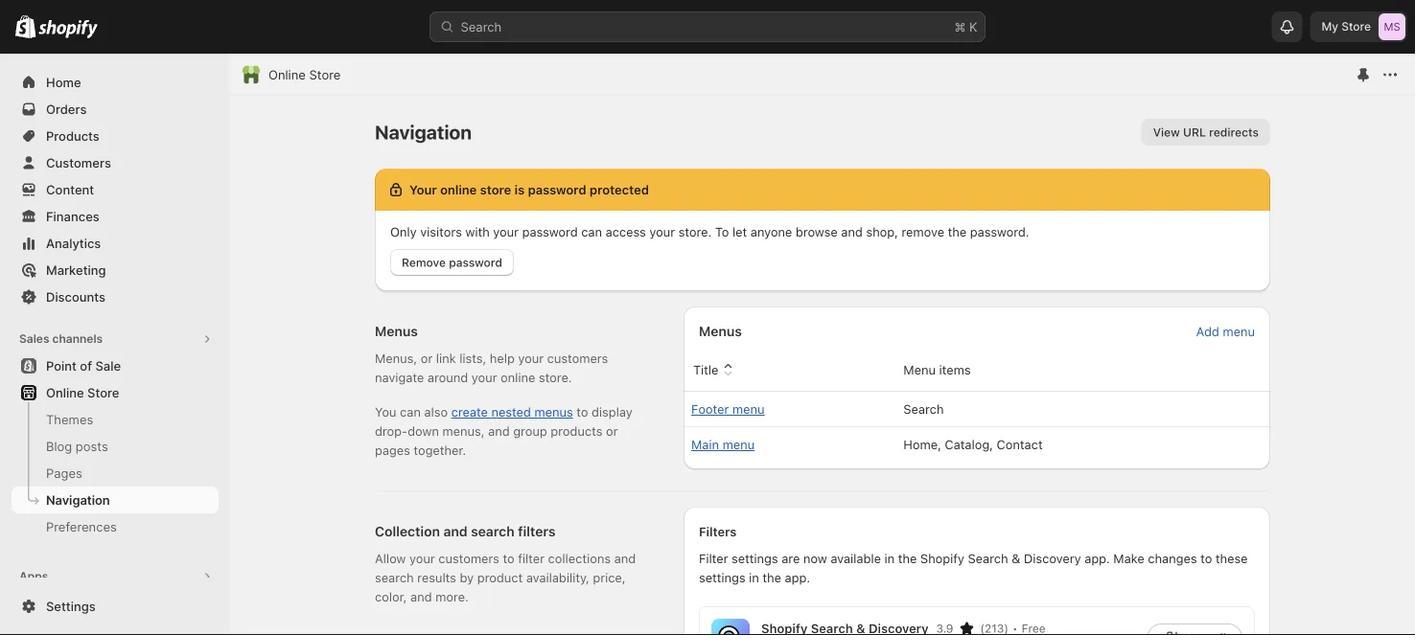 Task type: describe. For each thing, give the bounding box(es) containing it.
apps
[[19, 570, 48, 584]]

discounts link
[[12, 284, 219, 311]]

finances
[[46, 209, 100, 224]]

⌘ k
[[955, 19, 978, 34]]

shopify image
[[15, 15, 36, 38]]

1 horizontal spatial online
[[268, 67, 306, 82]]

home link
[[12, 69, 219, 96]]

marketing link
[[12, 257, 219, 284]]

my
[[1322, 20, 1339, 34]]

point of sale
[[46, 359, 121, 373]]

1 vertical spatial online store
[[46, 385, 119, 400]]

content
[[46, 182, 94, 197]]

navigation
[[46, 493, 110, 508]]

blog
[[46, 439, 72, 454]]

online store image
[[242, 65, 261, 84]]

customers
[[46, 155, 111, 170]]

pages link
[[12, 460, 219, 487]]

my store image
[[1379, 13, 1406, 40]]

of
[[80, 359, 92, 373]]

shopify image
[[39, 20, 98, 39]]

products
[[46, 128, 100, 143]]

blog posts link
[[12, 433, 219, 460]]

1 vertical spatial online
[[46, 385, 84, 400]]

2 vertical spatial store
[[87, 385, 119, 400]]

point of sale link
[[12, 353, 219, 380]]

products link
[[12, 123, 219, 150]]

my store
[[1322, 20, 1371, 34]]

search
[[461, 19, 502, 34]]

pages
[[46, 466, 82, 481]]

sales channels button
[[12, 326, 219, 353]]

point of sale button
[[0, 353, 230, 380]]



Task type: locate. For each thing, give the bounding box(es) containing it.
store right online store image
[[309, 67, 341, 82]]

0 horizontal spatial online
[[46, 385, 84, 400]]

0 vertical spatial online
[[268, 67, 306, 82]]

⌘
[[955, 19, 966, 34]]

1 horizontal spatial store
[[309, 67, 341, 82]]

orders link
[[12, 96, 219, 123]]

online down "point" at the left of the page
[[46, 385, 84, 400]]

store
[[1342, 20, 1371, 34], [309, 67, 341, 82], [87, 385, 119, 400]]

store right the 'my' at the right top of page
[[1342, 20, 1371, 34]]

navigation link
[[12, 487, 219, 514]]

customers link
[[12, 150, 219, 176]]

1 vertical spatial online store link
[[12, 380, 219, 407]]

0 horizontal spatial online store link
[[12, 380, 219, 407]]

online store link right online store image
[[268, 65, 341, 84]]

marketing
[[46, 263, 106, 278]]

orders
[[46, 102, 87, 117]]

online store right online store image
[[268, 67, 341, 82]]

analytics
[[46, 236, 101, 251]]

sales channels
[[19, 332, 103, 346]]

themes
[[46, 412, 93, 427]]

apps button
[[12, 564, 219, 591]]

0 vertical spatial store
[[1342, 20, 1371, 34]]

0 horizontal spatial online store
[[46, 385, 119, 400]]

online store down 'point of sale'
[[46, 385, 119, 400]]

1 horizontal spatial online store link
[[268, 65, 341, 84]]

point
[[46, 359, 77, 373]]

content link
[[12, 176, 219, 203]]

preferences
[[46, 520, 117, 535]]

preferences link
[[12, 514, 219, 541]]

themes link
[[12, 407, 219, 433]]

blog posts
[[46, 439, 108, 454]]

finances link
[[12, 203, 219, 230]]

sale
[[95, 359, 121, 373]]

1 vertical spatial store
[[309, 67, 341, 82]]

settings link
[[12, 594, 219, 620]]

0 horizontal spatial store
[[87, 385, 119, 400]]

1 horizontal spatial online store
[[268, 67, 341, 82]]

online
[[268, 67, 306, 82], [46, 385, 84, 400]]

online right online store image
[[268, 67, 306, 82]]

0 vertical spatial online store
[[268, 67, 341, 82]]

settings
[[46, 599, 96, 614]]

posts
[[76, 439, 108, 454]]

online store link down sale
[[12, 380, 219, 407]]

k
[[969, 19, 978, 34]]

0 vertical spatial online store link
[[268, 65, 341, 84]]

sales
[[19, 332, 49, 346]]

channels
[[52, 332, 103, 346]]

2 horizontal spatial store
[[1342, 20, 1371, 34]]

store down sale
[[87, 385, 119, 400]]

discounts
[[46, 290, 105, 304]]

analytics link
[[12, 230, 219, 257]]

online store link
[[268, 65, 341, 84], [12, 380, 219, 407]]

home
[[46, 75, 81, 90]]

online store
[[268, 67, 341, 82], [46, 385, 119, 400]]



Task type: vqa. For each thing, say whether or not it's contained in the screenshot.
the Online Store link
yes



